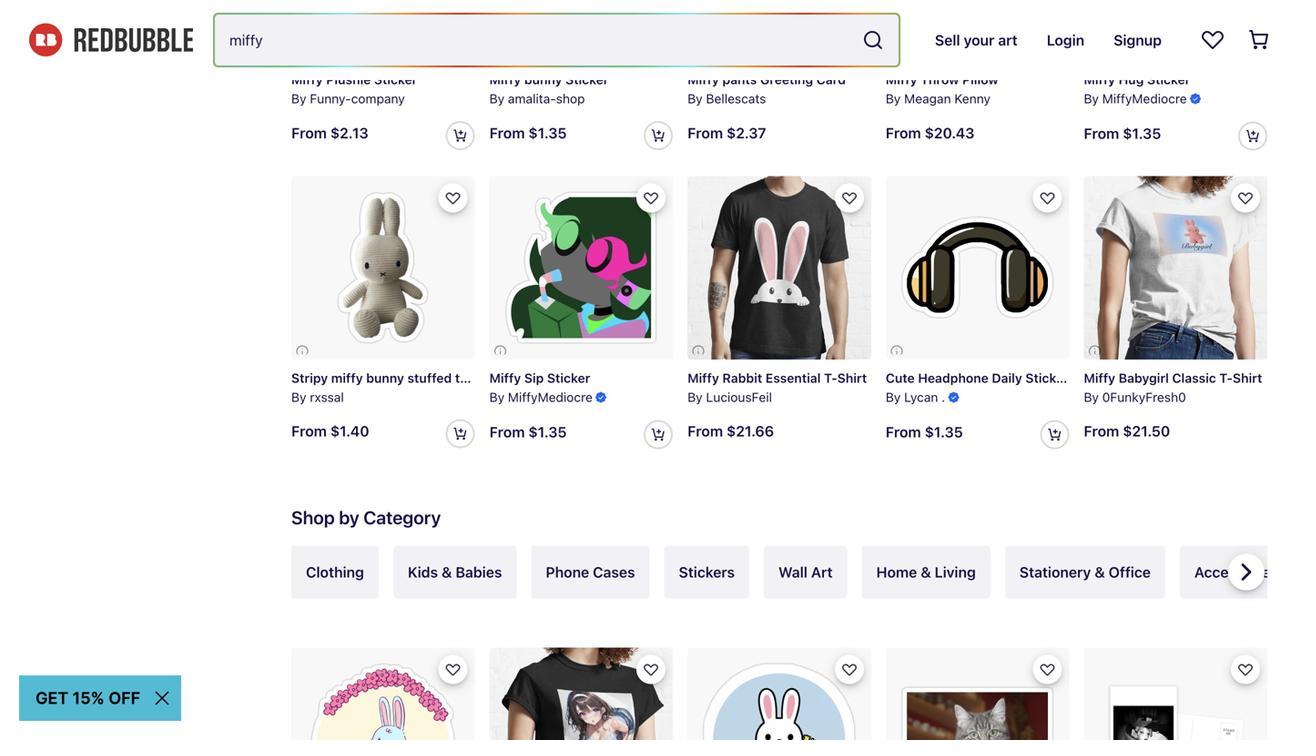 Task type: locate. For each thing, give the bounding box(es) containing it.
by left luciousfeil on the bottom right
[[688, 390, 703, 405]]

sticker inside miffy plushie sticker by funny-company
[[374, 72, 417, 87]]

kids & babies
[[408, 564, 502, 581]]

miffymediocre
[[1103, 91, 1187, 106], [508, 390, 593, 405]]

2 horizontal spatial &
[[1095, 564, 1106, 581]]

accessories
[[1195, 564, 1279, 581]]

$1.35 for miffy sip sticker
[[529, 423, 567, 441]]

1 horizontal spatial bunny
[[524, 72, 562, 87]]

sticker right the daily
[[1026, 371, 1069, 386]]

$20.43
[[925, 124, 975, 141]]

by inside miffy throw pillow by meagan kenny
[[886, 91, 901, 106]]

sticker up company
[[374, 72, 417, 87]]

miffymediocre down miffy hug sticker at the top right of page
[[1103, 91, 1187, 106]]

miffy inside miffy throw pillow by meagan kenny
[[886, 72, 918, 87]]

shirt
[[838, 371, 867, 386], [1233, 371, 1263, 386]]

$2.13
[[330, 124, 369, 141]]

from $1.35 down hug
[[1084, 125, 1162, 142]]

from $1.35
[[490, 124, 567, 141], [1084, 125, 1162, 142], [490, 423, 567, 441], [886, 423, 963, 441]]

bellescats
[[706, 91, 766, 106]]

& right kids
[[442, 564, 452, 581]]

miffy up amalita-
[[490, 72, 521, 87]]

kenny
[[955, 91, 991, 106]]

0 vertical spatial bunny
[[524, 72, 562, 87]]

stationery & office
[[1020, 564, 1151, 581]]

$1.35
[[529, 124, 567, 141], [1123, 125, 1162, 142], [529, 423, 567, 441], [925, 423, 963, 441]]

stripy miffy bunny stuffed toy sticker image
[[291, 176, 475, 360]]

miffy left rabbit
[[688, 371, 719, 386]]

& for kids
[[442, 564, 452, 581]]

from down rxssal
[[291, 423, 327, 440]]

0 horizontal spatial t-
[[824, 371, 838, 386]]

0 horizontal spatial bunny
[[366, 371, 404, 386]]

by miffymediocre for sip
[[490, 390, 593, 405]]

miffy for miffy throw pillow by meagan kenny
[[886, 72, 918, 87]]

miffy inside miffy plushie sticker by funny-company
[[291, 72, 323, 87]]

from left $2.13
[[291, 124, 327, 141]]

by miffymediocre down the miffy sip sticker
[[490, 390, 593, 405]]

0 horizontal spatial miffymediocre
[[508, 390, 593, 405]]

1 horizontal spatial miffymediocre
[[1103, 91, 1187, 106]]

2 t- from the left
[[1220, 371, 1233, 386]]

$1.40
[[330, 423, 369, 440]]

miffy for miffy hug sticker
[[1084, 72, 1116, 87]]

2 horizontal spatial miffy sticker image
[[886, 648, 1070, 741]]

cute headphone daily sticker sticker
[[886, 371, 1116, 386]]

from $1.40
[[291, 423, 369, 440]]

babygirl
[[1119, 371, 1169, 386]]

miffy left sip
[[490, 371, 521, 386]]

miffy babygirl classic t-shirt image
[[1084, 176, 1268, 360]]

sticker up shop
[[566, 72, 609, 87]]

3 & from the left
[[1095, 564, 1106, 581]]

$1.35 for miffy bunny sticker
[[529, 124, 567, 141]]

2 miffy sticker image from the left
[[688, 648, 871, 741]]

t- inside miffy rabbit    essential t-shirt by luciousfeil
[[824, 371, 838, 386]]

miffy pants greeting card by bellescats
[[688, 72, 846, 106]]

lycan
[[905, 390, 939, 405]]

miffy for miffy rabbit    essential t-shirt by luciousfeil
[[688, 371, 719, 386]]

0 horizontal spatial shirt
[[838, 371, 867, 386]]

from left $21.66
[[688, 423, 723, 440]]

stationery & office link
[[1005, 546, 1166, 599]]

shirt left cute
[[838, 371, 867, 386]]

0 horizontal spatial by miffymediocre
[[490, 390, 593, 405]]

1 horizontal spatial miffy sticker image
[[688, 648, 871, 741]]

miffy left pants
[[688, 72, 719, 87]]

from $2.13
[[291, 124, 369, 141]]

1 horizontal spatial shirt
[[1233, 371, 1263, 386]]

1 horizontal spatial t-
[[1220, 371, 1233, 386]]

rxssal
[[310, 390, 344, 405]]

by down the stripy
[[291, 390, 307, 405]]

accessories link
[[1180, 546, 1293, 599]]

from down hug
[[1084, 125, 1120, 142]]

daily
[[992, 371, 1023, 386]]

& right home
[[921, 564, 931, 581]]

phone cases
[[546, 564, 635, 581]]

$1.35 down miffy hug sticker at the top right of page
[[1123, 125, 1162, 142]]

bunny
[[524, 72, 562, 87], [366, 371, 404, 386]]

home & living link
[[862, 546, 991, 599]]

by miffymediocre down miffy hug sticker at the top right of page
[[1084, 91, 1187, 106]]

headphone
[[918, 371, 989, 386]]

shirt inside miffy rabbit    essential t-shirt by luciousfeil
[[838, 371, 867, 386]]

miffy left hug
[[1084, 72, 1116, 87]]

miffy bunny sticker by amalita-shop
[[490, 72, 609, 106]]

$1.35 down amalita-
[[529, 124, 567, 141]]

by left funny-
[[291, 91, 307, 106]]

stickers
[[679, 564, 735, 581]]

from
[[291, 124, 327, 141], [490, 124, 525, 141], [688, 124, 723, 141], [886, 124, 921, 141], [1084, 125, 1120, 142], [291, 423, 327, 440], [688, 423, 723, 440], [1084, 423, 1120, 440], [490, 423, 525, 441], [886, 423, 921, 441]]

& inside kids & babies link
[[442, 564, 452, 581]]

stationery
[[1020, 564, 1092, 581]]

miffy inside miffy babygirl classic t-shirt by 0funkyfresh0
[[1084, 371, 1116, 386]]

t- right essential
[[824, 371, 838, 386]]

miffy sticker image
[[291, 648, 475, 741], [688, 648, 871, 741], [886, 648, 1070, 741]]

phone cases link
[[531, 546, 650, 599]]

by left bellescats
[[688, 91, 703, 106]]

office
[[1109, 564, 1151, 581]]

miffy up funny-
[[291, 72, 323, 87]]

by left amalita-
[[490, 91, 505, 106]]

sip
[[524, 371, 544, 386]]

sticker right toy
[[478, 371, 521, 386]]

from down by lycan .
[[886, 423, 921, 441]]

1 vertical spatial by miffymediocre
[[490, 390, 593, 405]]

miffy up meagan
[[886, 72, 918, 87]]

sticker
[[374, 72, 417, 87], [566, 72, 609, 87], [1148, 72, 1191, 87], [478, 371, 521, 386], [547, 371, 591, 386], [1026, 371, 1069, 386], [1072, 371, 1116, 386]]

2 & from the left
[[921, 564, 931, 581]]

t-
[[824, 371, 838, 386], [1220, 371, 1233, 386]]

from $1.35 down sip
[[490, 423, 567, 441]]

0 vertical spatial by miffymediocre
[[1084, 91, 1187, 106]]

& inside stationery & office link
[[1095, 564, 1106, 581]]

greeting
[[760, 72, 814, 87]]

miffy hug sticker
[[1084, 72, 1191, 87]]

miffymediocre down the miffy sip sticker
[[508, 390, 593, 405]]

t- for $21.66
[[824, 371, 838, 386]]

1 t- from the left
[[824, 371, 838, 386]]

by inside miffy rabbit    essential t-shirt by luciousfeil
[[688, 390, 703, 405]]

babies
[[456, 564, 502, 581]]

company
[[351, 91, 405, 106]]

by down miffy hug sticker at the top right of page
[[1084, 91, 1099, 106]]

by
[[339, 507, 359, 528]]

miffy inside miffy bunny sticker by amalita-shop
[[490, 72, 521, 87]]

stripy miffy bunny stuffed toy sticker by rxssal
[[291, 371, 521, 405]]

0 horizontal spatial &
[[442, 564, 452, 581]]

$1.35 down the miffy sip sticker
[[529, 423, 567, 441]]

from $1.35 for miffy sip sticker
[[490, 423, 567, 441]]

miffy for miffy plushie sticker by funny-company
[[291, 72, 323, 87]]

from down amalita-
[[490, 124, 525, 141]]

2 shirt from the left
[[1233, 371, 1263, 386]]

cute headphone daily sticker sticker image
[[886, 176, 1070, 360]]

shirt right classic
[[1233, 371, 1263, 386]]

from $21.50
[[1084, 423, 1171, 440]]

clothing
[[306, 564, 364, 581]]

0 vertical spatial miffymediocre
[[1103, 91, 1187, 106]]

luciousfeil
[[706, 390, 772, 405]]

essential
[[766, 371, 821, 386]]

by
[[291, 91, 307, 106], [490, 91, 505, 106], [688, 91, 703, 106], [886, 91, 901, 106], [1084, 91, 1099, 106], [291, 390, 307, 405], [490, 390, 505, 405], [688, 390, 703, 405], [886, 390, 901, 405], [1084, 390, 1099, 405]]

wall art link
[[764, 546, 848, 599]]

kids & babies link
[[393, 546, 517, 599]]

&
[[442, 564, 452, 581], [921, 564, 931, 581], [1095, 564, 1106, 581]]

shop
[[556, 91, 585, 106]]

& for home
[[921, 564, 931, 581]]

1 horizontal spatial &
[[921, 564, 931, 581]]

from $21.66
[[688, 423, 774, 440]]

None field
[[215, 15, 899, 66]]

from $1.35 down lycan
[[886, 423, 963, 441]]

wall art
[[779, 564, 833, 581]]

miffy for miffy babygirl classic t-shirt by 0funkyfresh0
[[1084, 371, 1116, 386]]

throw
[[921, 72, 959, 87]]

miffy inside miffy rabbit    essential t-shirt by luciousfeil
[[688, 371, 719, 386]]

by miffymediocre
[[1084, 91, 1187, 106], [490, 390, 593, 405]]

home
[[877, 564, 917, 581]]

from $1.35 down amalita-
[[490, 124, 567, 141]]

redbubble logo image
[[29, 23, 193, 57]]

t- inside miffy babygirl classic t-shirt by 0funkyfresh0
[[1220, 371, 1233, 386]]

1 vertical spatial bunny
[[366, 371, 404, 386]]

& inside home & living link
[[921, 564, 931, 581]]

from $20.43
[[886, 124, 975, 141]]

by up from $21.50
[[1084, 390, 1099, 405]]

miffy babygirl classic t-shirt by 0funkyfresh0
[[1084, 371, 1263, 405]]

bunny up amalita-
[[524, 72, 562, 87]]

cute
[[886, 371, 915, 386]]

0 horizontal spatial miffy sticker image
[[291, 648, 475, 741]]

from $2.37
[[688, 124, 767, 141]]

by left meagan
[[886, 91, 901, 106]]

miffy
[[291, 72, 323, 87], [490, 72, 521, 87], [688, 72, 719, 87], [886, 72, 918, 87], [1084, 72, 1116, 87], [490, 371, 521, 386], [688, 371, 719, 386], [1084, 371, 1116, 386]]

miffy sip sticker
[[490, 371, 591, 386]]

miffy postcard image
[[1084, 648, 1268, 741]]

shirt inside miffy babygirl classic t-shirt by 0funkyfresh0
[[1233, 371, 1263, 386]]

category
[[364, 507, 441, 528]]

1 & from the left
[[442, 564, 452, 581]]

bunny right miffy
[[366, 371, 404, 386]]

t- right classic
[[1220, 371, 1233, 386]]

hug
[[1119, 72, 1144, 87]]

from down sip
[[490, 423, 525, 441]]

miffy inside miffy pants greeting card by bellescats
[[688, 72, 719, 87]]

1 vertical spatial miffymediocre
[[508, 390, 593, 405]]

$1.35 down .
[[925, 423, 963, 441]]

1 shirt from the left
[[838, 371, 867, 386]]

miffy left babygirl
[[1084, 371, 1116, 386]]

& left office
[[1095, 564, 1106, 581]]

cases
[[593, 564, 635, 581]]

1 horizontal spatial by miffymediocre
[[1084, 91, 1187, 106]]



Task type: describe. For each thing, give the bounding box(es) containing it.
from $1.35 for miffy hug sticker
[[1084, 125, 1162, 142]]

sticker right hug
[[1148, 72, 1191, 87]]

miffymediocre for sip
[[508, 390, 593, 405]]

sticker inside miffy bunny sticker by amalita-shop
[[566, 72, 609, 87]]

stuffed
[[408, 371, 452, 386]]

$21.66
[[727, 423, 774, 440]]

amalita-
[[508, 91, 556, 106]]

classic
[[1173, 371, 1217, 386]]

by inside miffy pants greeting card by bellescats
[[688, 91, 703, 106]]

& for stationery
[[1095, 564, 1106, 581]]

stickers link
[[665, 546, 750, 599]]

$2.37
[[727, 124, 767, 141]]

miffy
[[331, 371, 363, 386]]

from $1.35 for miffy bunny sticker
[[490, 124, 567, 141]]

t- for $21.50
[[1220, 371, 1233, 386]]

1 miffy sticker image from the left
[[291, 648, 475, 741]]

miffy rabbit    essential t-shirt by luciousfeil
[[688, 371, 867, 405]]

sticker inside the stripy miffy bunny stuffed toy sticker by rxssal
[[478, 371, 521, 386]]

toy
[[455, 371, 475, 386]]

home & living
[[877, 564, 976, 581]]

miffy for miffy sip sticker
[[490, 371, 521, 386]]

plushie
[[326, 72, 371, 87]]

phone
[[546, 564, 589, 581]]

from left $21.50
[[1084, 423, 1120, 440]]

by miffymediocre for hug
[[1084, 91, 1187, 106]]

miffy for miffy bunny sticker by amalita-shop
[[490, 72, 521, 87]]

.
[[942, 390, 946, 405]]

miffy throw pillow by meagan kenny
[[886, 72, 999, 106]]

bunny inside the stripy miffy bunny stuffed toy sticker by rxssal
[[366, 371, 404, 386]]

bunny inside miffy bunny sticker by amalita-shop
[[524, 72, 562, 87]]

meagan
[[905, 91, 951, 106]]

from left $2.37
[[688, 124, 723, 141]]

shirt for $21.50
[[1233, 371, 1263, 386]]

pillow
[[963, 72, 999, 87]]

$1.35 for cute headphone daily sticker sticker
[[925, 423, 963, 441]]

$21.50
[[1123, 423, 1171, 440]]

clothing link
[[291, 546, 379, 599]]

funny-
[[310, 91, 351, 106]]

miffymediocre for hug
[[1103, 91, 1187, 106]]

$1.35 for miffy hug sticker
[[1123, 125, 1162, 142]]

Search term search field
[[215, 15, 855, 66]]

rabbit
[[723, 371, 763, 386]]

shop by category
[[291, 507, 441, 528]]

miffy  classic t-shirt image
[[490, 648, 673, 741]]

0funkyfresh0
[[1103, 390, 1187, 405]]

sticker right sip
[[547, 371, 591, 386]]

miffy rabbit    essential t-shirt image
[[688, 176, 871, 360]]

art
[[811, 564, 833, 581]]

by lycan .
[[886, 390, 946, 405]]

miffy plushie sticker by funny-company
[[291, 72, 417, 106]]

by down the miffy sip sticker
[[490, 390, 505, 405]]

by down cute
[[886, 390, 901, 405]]

from $1.35 for cute headphone daily sticker sticker
[[886, 423, 963, 441]]

miffy sip sticker image
[[490, 176, 673, 360]]

stripy
[[291, 371, 328, 386]]

shirt for $21.66
[[838, 371, 867, 386]]

shop
[[291, 507, 335, 528]]

by inside the stripy miffy bunny stuffed toy sticker by rxssal
[[291, 390, 307, 405]]

living
[[935, 564, 976, 581]]

by inside miffy bunny sticker by amalita-shop
[[490, 91, 505, 106]]

from down meagan
[[886, 124, 921, 141]]

3 miffy sticker image from the left
[[886, 648, 1070, 741]]

wall
[[779, 564, 808, 581]]

sticker left babygirl
[[1072, 371, 1116, 386]]

miffy for miffy pants greeting card by bellescats
[[688, 72, 719, 87]]

kids
[[408, 564, 438, 581]]

by inside miffy babygirl classic t-shirt by 0funkyfresh0
[[1084, 390, 1099, 405]]

pants
[[723, 72, 757, 87]]

by inside miffy plushie sticker by funny-company
[[291, 91, 307, 106]]

card
[[817, 72, 846, 87]]



Task type: vqa. For each thing, say whether or not it's contained in the screenshot.
THE HEADPHONE
yes



